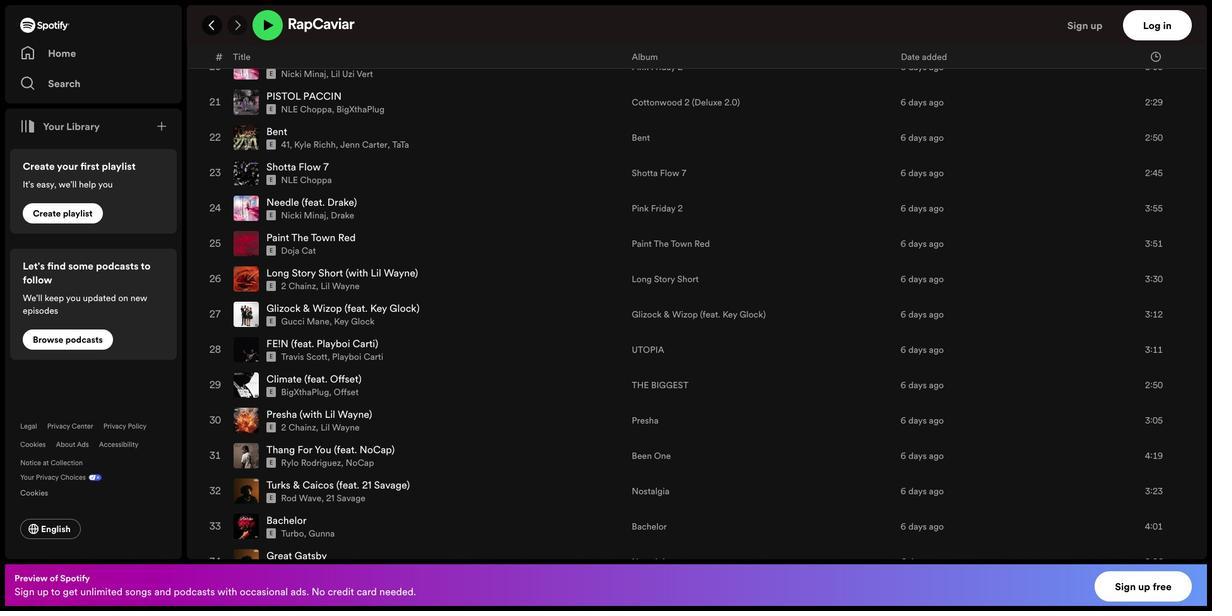 Task type: describe. For each thing, give the bounding box(es) containing it.
preview
[[15, 572, 48, 585]]

presha for presha
[[632, 414, 659, 427]]

main element
[[5, 5, 182, 560]]

e inside needle (feat. drake) e
[[270, 212, 273, 219]]

6 days ago for glizock & wizop (feat. key glock)
[[901, 308, 944, 321]]

uzi inside everybody (feat. lil uzi vert) e
[[356, 54, 370, 68]]

sign up free
[[1116, 580, 1172, 594]]

easy,
[[36, 178, 56, 191]]

drake link
[[331, 209, 355, 222]]

been one
[[632, 450, 671, 462]]

6 days ago for everybody (feat. lil uzi vert)
[[901, 61, 944, 73]]

card
[[357, 585, 377, 599]]

drake
[[331, 209, 355, 222]]

log in button
[[1123, 10, 1193, 40]]

rod wave link
[[281, 492, 322, 505]]

songs
[[125, 585, 152, 599]]

everybody (feat. lil uzi vert) e
[[267, 54, 394, 78]]

pistol paccin link
[[267, 89, 342, 103]]

vert
[[357, 68, 373, 80]]

podcasts inside let's find some podcasts to follow we'll keep you updated on new episodes
[[96, 259, 139, 273]]

carti)
[[353, 337, 378, 351]]

needle
[[267, 195, 299, 209]]

(feat. inside turks & caicos (feat. 21 savage) e
[[336, 478, 360, 492]]

about ads
[[56, 440, 89, 450]]

e inside pistol paccin e
[[270, 106, 273, 113]]

bent for bent
[[632, 132, 650, 144]]

pink for needle (feat. drake)
[[632, 202, 649, 215]]

needed.
[[380, 585, 416, 599]]

ago for needle (feat. drake)
[[930, 202, 944, 215]]

explicit element for fe!n
[[267, 352, 276, 362]]

1 horizontal spatial bachelor link
[[632, 521, 667, 533]]

, inside "bachelor" cell
[[304, 528, 307, 540]]

days for everybody (feat. lil uzi vert)
[[909, 61, 927, 73]]

lil inside everybody (feat. lil uzi vert) e
[[343, 54, 354, 68]]

explicit element for i
[[267, 34, 276, 44]]

6 for turks & caicos (feat. 21 savage)
[[901, 485, 907, 498]]

3:00 cell
[[1105, 50, 1181, 84]]

policy
[[128, 422, 147, 431]]

biggest
[[651, 379, 689, 392]]

explicit element for turks
[[267, 493, 276, 504]]

friday for needle (feat. drake)
[[651, 202, 676, 215]]

0 horizontal spatial uzi
[[342, 68, 355, 80]]

(deluxe
[[692, 96, 723, 109]]

to inside let's find some podcasts to follow we'll keep you updated on new episodes
[[141, 259, 151, 273]]

(feat. inside the climate (feat. offset) e
[[304, 372, 328, 386]]

ago for paint the town red
[[930, 238, 944, 250]]

rapcaviar
[[288, 18, 355, 33]]

know
[[272, 18, 305, 32]]

doja cat link
[[281, 245, 316, 257]]

e inside bent e
[[270, 141, 273, 149]]

create for your
[[23, 159, 55, 173]]

your privacy choices
[[20, 473, 86, 483]]

short for long story short (with lil wayne) e
[[319, 266, 343, 280]]

privacy for privacy center
[[47, 422, 70, 431]]

it's
[[23, 178, 34, 191]]

i know ? e
[[267, 18, 313, 42]]

offset)
[[330, 372, 362, 386]]

playlist inside create your first playlist it's easy, we'll help you
[[102, 159, 136, 173]]

shotta for shotta flow 7
[[632, 167, 658, 180]]

i know ? cell
[[234, 15, 622, 49]]

up for sign up
[[1091, 18, 1103, 32]]

privacy for privacy policy
[[103, 422, 126, 431]]

explicit element for bachelor
[[267, 529, 276, 539]]

help
[[79, 178, 96, 191]]

e inside fe!n (feat. playboi carti) e
[[270, 353, 273, 361]]

doja cat
[[281, 245, 316, 257]]

2 up cottonwood 2 (deluxe 2.0)
[[678, 61, 683, 73]]

credit
[[328, 585, 354, 599]]

, inside everybody (feat. lil uzi vert) cell
[[326, 68, 329, 80]]

explicit element for shotta
[[267, 175, 276, 185]]

1 horizontal spatial paint the town red link
[[632, 238, 710, 250]]

your library button
[[15, 114, 105, 139]]

6 days ago for thang for you (feat. nocap)
[[901, 450, 944, 462]]

date added
[[901, 50, 948, 63]]

your for your privacy choices
[[20, 473, 34, 483]]

cottonwood
[[632, 96, 683, 109]]

days for shotta flow 7
[[909, 167, 927, 180]]

, inside fe!n (feat. playboi carti) cell
[[328, 351, 330, 363]]

turks & caicos (feat. 21 savage) e
[[267, 478, 410, 502]]

1 horizontal spatial glizock & wizop (feat. key glock) link
[[632, 308, 766, 321]]

paint for paint the town red
[[632, 238, 652, 250]]

3:55
[[1146, 202, 1164, 215]]

your privacy choices button
[[20, 473, 86, 483]]

log
[[1144, 18, 1161, 32]]

(feat. inside fe!n (feat. playboi carti) e
[[291, 337, 314, 351]]

about ads link
[[56, 440, 89, 450]]

e inside everybody (feat. lil uzi vert) e
[[270, 70, 273, 78]]

lil wayne link for short
[[321, 280, 360, 293]]

e inside the thang for you (feat. nocap) e
[[270, 459, 273, 467]]

6 for shotta flow 7
[[901, 167, 907, 180]]

key for glizock & wizop (feat. key glock) e
[[370, 301, 387, 315]]

tata link
[[392, 138, 409, 151]]

go forward image
[[232, 20, 243, 30]]

& for turks & caicos (feat. 21 savage)
[[293, 478, 300, 492]]

nicki minaj link for everybody
[[281, 68, 326, 80]]

browse
[[33, 334, 63, 346]]

accessibility link
[[99, 440, 139, 450]]

ago for everybody (feat. lil uzi vert)
[[930, 61, 944, 73]]

1 travis scott link from the top
[[281, 32, 328, 45]]

preview of spotify sign up to get unlimited songs and podcasts with occasional ads. no credit card needed.
[[15, 572, 416, 599]]

explicit element for thang
[[267, 458, 276, 468]]

bachelor link inside cell
[[267, 514, 307, 528]]

everybody (feat. lil uzi vert) link
[[267, 54, 394, 68]]

e inside turks & caicos (feat. 21 savage) e
[[270, 495, 273, 502]]

2:45
[[1146, 167, 1164, 180]]

you for some
[[66, 292, 81, 304]]

3:30
[[1146, 273, 1164, 286]]

6 days ago for bent
[[901, 132, 944, 144]]

bent for bent e
[[267, 125, 287, 138]]

nicki minaj , drake
[[281, 209, 355, 222]]

the for paint the town red e
[[292, 231, 309, 245]]

choices
[[60, 473, 86, 483]]

e inside shotta flow 7 e
[[270, 176, 273, 184]]

on
[[118, 292, 128, 304]]

2 nostalgia link from the top
[[632, 556, 670, 569]]

thang for you (feat. nocap) e
[[267, 443, 395, 467]]

great
[[267, 549, 292, 563]]

sign inside preview of spotify sign up to get unlimited songs and podcasts with occasional ads. no credit card needed.
[[15, 585, 35, 599]]

free
[[1153, 580, 1172, 594]]

6 for glizock & wizop (feat. key glock)
[[901, 308, 907, 321]]

up for sign up free
[[1139, 580, 1151, 594]]

playlist inside button
[[63, 207, 93, 220]]

spotify
[[60, 572, 90, 585]]

added
[[923, 50, 948, 63]]

2:50 for bent
[[1146, 132, 1164, 144]]

2 inside presha (with lil wayne) cell
[[281, 421, 286, 434]]

days for presha (with lil wayne)
[[909, 414, 927, 427]]

3:31
[[1146, 25, 1164, 38]]

town for paint the town red e
[[311, 231, 336, 245]]

4:19
[[1146, 450, 1164, 462]]

flow for shotta flow 7 e
[[299, 160, 321, 174]]

bachelor cell
[[234, 510, 622, 544]]

2 cookies link from the top
[[20, 485, 58, 499]]

2 chainz , lil wayne for short
[[281, 280, 360, 293]]

fe!n
[[267, 337, 289, 351]]

presha link
[[632, 414, 659, 427]]

thang for you (feat. nocap) cell
[[234, 439, 622, 473]]

nicki for everybody
[[281, 68, 302, 80]]

lil up paccin at the top left of page
[[331, 68, 340, 80]]

15 6 from the top
[[901, 556, 907, 569]]

presha (with lil wayne) e
[[267, 408, 372, 432]]

gatsby
[[295, 549, 327, 563]]

log in
[[1144, 18, 1172, 32]]

ago for shotta flow 7
[[930, 167, 944, 180]]

i
[[267, 18, 269, 32]]

e inside paint the town red e
[[270, 247, 273, 255]]

ago for bachelor
[[930, 521, 944, 533]]

(feat. inside everybody (feat. lil uzi vert) e
[[318, 54, 341, 68]]

1 nostalgia link from the top
[[632, 485, 670, 498]]

0 horizontal spatial key
[[334, 315, 349, 328]]

15 days from the top
[[909, 556, 927, 569]]

story for long story short
[[654, 273, 675, 286]]

lil inside presha (with lil wayne) e
[[325, 408, 335, 421]]

privacy center link
[[47, 422, 93, 431]]

e inside the climate (feat. offset) e
[[270, 389, 273, 396]]

pink friday 2 link for everybody (feat. lil uzi vert)
[[632, 61, 683, 73]]

you for first
[[98, 178, 113, 191]]

needle (feat. drake) cell
[[234, 192, 622, 226]]

wayne) inside long story short (with lil wayne) e
[[384, 266, 418, 280]]

lil wayne link for lil
[[321, 421, 360, 434]]

key glock link
[[334, 315, 375, 328]]

jenn carter link
[[341, 138, 388, 151]]

2:26 cell
[[1105, 545, 1181, 579]]

1 explicit element from the top
[[267, 0, 276, 8]]

6 days ago for needle (feat. drake)
[[901, 202, 944, 215]]

key for glizock & wizop (feat. key glock)
[[723, 308, 738, 321]]

1 nostalgia from the top
[[632, 485, 670, 498]]

explicit element for climate
[[267, 387, 276, 397]]

6 for climate (feat. offset)
[[901, 379, 907, 392]]

ads.
[[291, 585, 309, 599]]

explicit element for long
[[267, 281, 276, 291]]

glock) for glizock & wizop (feat. key glock)
[[740, 308, 766, 321]]

great gatsby
[[267, 549, 327, 563]]

2 inside the long story short (with lil wayne) cell
[[281, 280, 286, 293]]

2 travis scott link from the top
[[281, 351, 328, 363]]

e inside glizock & wizop (feat. key glock) e
[[270, 318, 273, 325]]

6 for everybody (feat. lil uzi vert)
[[901, 61, 907, 73]]

browse podcasts
[[33, 334, 103, 346]]

?
[[307, 18, 313, 32]]

explicit element for glizock
[[267, 317, 276, 327]]

, inside the long story short (with lil wayne) cell
[[316, 280, 319, 293]]

nicki minaj link for needle
[[281, 209, 326, 222]]

# row
[[203, 45, 1192, 68]]

i know ? link
[[267, 18, 313, 32]]

the biggest
[[632, 379, 689, 392]]

6 days ago for climate (feat. offset)
[[901, 379, 944, 392]]

presha (with lil wayne) cell
[[234, 404, 622, 438]]

playboi up offset)
[[332, 351, 362, 363]]

get
[[63, 585, 78, 599]]

nle choppa link inside shotta flow 7 cell
[[281, 174, 332, 186]]

ago for fe!n (feat. playboi carti)
[[930, 344, 944, 356]]

long story short link
[[632, 273, 699, 286]]

days for glizock & wizop (feat. key glock)
[[909, 308, 927, 321]]

offset link
[[334, 386, 359, 399]]

privacy policy link
[[103, 422, 147, 431]]

minaj for needle
[[304, 209, 326, 222]]

3:23
[[1146, 485, 1164, 498]]

album
[[632, 50, 658, 63]]

pink friday 2 for needle (feat. drake)
[[632, 202, 683, 215]]

6 for fe!n (feat. playboi carti)
[[901, 344, 907, 356]]

ago for thang for you (feat. nocap)
[[930, 450, 944, 462]]

#
[[216, 50, 223, 63]]

go back image
[[207, 20, 217, 30]]

playboi inside fe!n (feat. playboi carti) e
[[317, 337, 350, 351]]

your library
[[43, 119, 100, 133]]

travis scott
[[281, 32, 328, 45]]

thang for you (feat. nocap) link
[[267, 443, 395, 457]]

explicit element for needle
[[267, 210, 276, 221]]

2 nostalgia from the top
[[632, 556, 670, 569]]

scott for travis scott , playboi carti
[[306, 351, 328, 363]]

(with inside presha (with lil wayne) e
[[300, 408, 322, 421]]

, inside turks & caicos (feat. 21 savage) cell
[[322, 492, 324, 505]]

ago for bent
[[930, 132, 944, 144]]

(feat. inside glizock & wizop (feat. key glock) e
[[345, 301, 368, 315]]

2 chainz , lil wayne for lil
[[281, 421, 360, 434]]

41
[[281, 138, 290, 151]]

savage
[[337, 492, 366, 505]]

bent e
[[267, 125, 287, 149]]

glizock & wizop (feat. key glock) link inside 'cell'
[[267, 301, 420, 315]]

41 link
[[281, 138, 290, 151]]

nle for nle choppa , bigxthaplug
[[281, 103, 298, 116]]

6 for pistol paccin
[[901, 96, 907, 109]]

1 nle choppa link from the top
[[281, 103, 332, 116]]



Task type: locate. For each thing, give the bounding box(es) containing it.
8 ago from the top
[[930, 308, 944, 321]]

everybody
[[267, 54, 315, 68]]

nicki inside needle (feat. drake) cell
[[281, 209, 302, 222]]

up left log
[[1091, 18, 1103, 32]]

(feat. inside the thang for you (feat. nocap) e
[[334, 443, 357, 457]]

paint the town red cell
[[234, 227, 622, 261]]

travis left ? at left
[[281, 32, 304, 45]]

nicki minaj link up paint the town red e on the top
[[281, 209, 326, 222]]

10 ago from the top
[[930, 379, 944, 392]]

chainz up gucci mane 'link'
[[289, 280, 316, 293]]

1 vertical spatial nostalgia link
[[632, 556, 670, 569]]

1 vertical spatial pink friday 2 link
[[632, 202, 683, 215]]

wayne) down the paint the town red cell
[[384, 266, 418, 280]]

1 horizontal spatial shotta flow 7 link
[[632, 167, 687, 180]]

presha up thang
[[267, 408, 297, 421]]

choppa for nle choppa , bigxthaplug
[[300, 103, 332, 116]]

choppa for nle choppa
[[300, 174, 332, 186]]

nle for nle choppa
[[281, 174, 298, 186]]

ago for glizock & wizop (feat. key glock)
[[930, 308, 944, 321]]

2:50 up 2:45
[[1146, 132, 1164, 144]]

1 vertical spatial nle choppa link
[[281, 174, 332, 186]]

1 scott from the top
[[306, 32, 328, 45]]

0 vertical spatial pink friday 2
[[632, 61, 683, 73]]

travis scott , playboi carti
[[281, 351, 383, 363]]

6 explicit element from the top
[[267, 175, 276, 185]]

glock)
[[390, 301, 420, 315], [740, 308, 766, 321]]

short down paint the town red e on the top
[[319, 266, 343, 280]]

explicit element for presha
[[267, 423, 276, 433]]

1 pink friday 2 from the top
[[632, 61, 683, 73]]

let's
[[23, 259, 45, 273]]

1 horizontal spatial bigxthaplug link
[[337, 103, 385, 116]]

1 vertical spatial nle
[[281, 174, 298, 186]]

0 horizontal spatial the
[[292, 231, 309, 245]]

glock
[[351, 315, 375, 328]]

nle up bent e at top left
[[281, 103, 298, 116]]

explicit element inside "pistol paccin" cell
[[267, 104, 276, 114]]

2 chainz from the top
[[289, 421, 316, 434]]

savage)
[[374, 478, 410, 492]]

rylo rodriguez , nocap
[[281, 457, 374, 469]]

1 friday from the top
[[651, 61, 676, 73]]

bachelor for bachelor
[[632, 521, 667, 533]]

nle choppa
[[281, 174, 332, 186]]

2 down doja at the top left of page
[[281, 280, 286, 293]]

0 horizontal spatial glizock & wizop (feat. key glock) link
[[267, 301, 420, 315]]

0 vertical spatial nostalgia
[[632, 485, 670, 498]]

7 6 days ago from the top
[[901, 273, 944, 286]]

your left library
[[43, 119, 64, 133]]

nle inside shotta flow 7 cell
[[281, 174, 298, 186]]

2 up 'paint the town red'
[[678, 202, 683, 215]]

cat
[[302, 245, 316, 257]]

1 horizontal spatial playlist
[[102, 159, 136, 173]]

story down 'paint the town red'
[[654, 273, 675, 286]]

lil wayne link
[[321, 280, 360, 293], [321, 421, 360, 434]]

6 days ago for fe!n (feat. playboi carti)
[[901, 344, 944, 356]]

2 nle choppa link from the top
[[281, 174, 332, 186]]

pink friday 2 link down shotta flow 7
[[632, 202, 683, 215]]

(with down the bigxthaplug , offset
[[300, 408, 322, 421]]

1 horizontal spatial town
[[671, 238, 693, 250]]

nicki inside everybody (feat. lil uzi vert) cell
[[281, 68, 302, 80]]

15 e from the top
[[270, 530, 273, 538]]

wayne) down offset link
[[338, 408, 372, 421]]

pink
[[632, 61, 649, 73], [632, 202, 649, 215]]

1 vertical spatial wayne)
[[338, 408, 372, 421]]

6 days ago for presha (with lil wayne)
[[901, 414, 944, 427]]

red down drake
[[338, 231, 356, 245]]

climate (feat. offset) link
[[267, 372, 362, 386]]

key inside glizock & wizop (feat. key glock) e
[[370, 301, 387, 315]]

0 vertical spatial travis
[[281, 32, 304, 45]]

1 vertical spatial pink friday 2
[[632, 202, 683, 215]]

1 horizontal spatial 7
[[682, 167, 687, 180]]

1 vertical spatial nicki
[[281, 209, 302, 222]]

13 6 days ago from the top
[[901, 485, 944, 498]]

playlist right first
[[102, 159, 136, 173]]

notice
[[20, 459, 41, 468]]

7 e from the top
[[270, 247, 273, 255]]

sign for sign up
[[1068, 18, 1089, 32]]

presha inside presha (with lil wayne) e
[[267, 408, 297, 421]]

1 horizontal spatial wizop
[[673, 308, 698, 321]]

3 e from the top
[[270, 106, 273, 113]]

2 chainz link for (with
[[281, 421, 316, 434]]

13 explicit element from the top
[[267, 423, 276, 433]]

friday up cottonwood
[[651, 61, 676, 73]]

story down cat
[[292, 266, 316, 280]]

presha up been
[[632, 414, 659, 427]]

glock) for glizock & wizop (feat. key glock) e
[[390, 301, 420, 315]]

5 e from the top
[[270, 176, 273, 184]]

days for bachelor
[[909, 521, 927, 533]]

2 chainz , lil wayne up glizock & wizop (feat. key glock) e
[[281, 280, 360, 293]]

1 cookies link from the top
[[20, 440, 46, 450]]

0 vertical spatial to
[[141, 259, 151, 273]]

1 vertical spatial you
[[66, 292, 81, 304]]

chainz
[[289, 280, 316, 293], [289, 421, 316, 434]]

privacy down at
[[36, 473, 59, 483]]

1 horizontal spatial &
[[303, 301, 310, 315]]

you
[[315, 443, 332, 457]]

explicit element inside climate (feat. offset) cell
[[267, 387, 276, 397]]

11 6 days ago from the top
[[901, 414, 944, 427]]

0 horizontal spatial long
[[267, 266, 289, 280]]

scott for travis scott
[[306, 32, 328, 45]]

glizock & wizop (feat. key glock) cell
[[234, 298, 622, 332]]

create playlist
[[33, 207, 93, 220]]

(with inside long story short (with lil wayne) e
[[346, 266, 368, 280]]

1 vertical spatial travis scott link
[[281, 351, 328, 363]]

scott
[[306, 32, 328, 45], [306, 351, 328, 363]]

story inside long story short (with lil wayne) e
[[292, 266, 316, 280]]

6 for bachelor
[[901, 521, 907, 533]]

cookies
[[20, 440, 46, 450], [20, 488, 48, 498]]

lil wayne link inside cell
[[321, 421, 360, 434]]

podcasts right browse
[[65, 334, 103, 346]]

shotta flow 7 e
[[267, 160, 329, 184]]

9 days from the top
[[909, 344, 927, 356]]

1 nicki from the top
[[281, 68, 302, 80]]

podcasts up on in the top of the page
[[96, 259, 139, 273]]

6 e from the top
[[270, 212, 273, 219]]

1 horizontal spatial to
[[141, 259, 151, 273]]

0 horizontal spatial 7
[[323, 160, 329, 174]]

short inside long story short (with lil wayne) e
[[319, 266, 343, 280]]

1 vertical spatial chainz
[[289, 421, 316, 434]]

2:50 for climate (feat. offset)
[[1146, 379, 1164, 392]]

days for needle (feat. drake)
[[909, 202, 927, 215]]

0 horizontal spatial you
[[66, 292, 81, 304]]

glizock up utopia link
[[632, 308, 662, 321]]

create up the easy,
[[23, 159, 55, 173]]

wayne inside presha (with lil wayne) cell
[[332, 421, 360, 434]]

6 days ago for shotta flow 7
[[901, 167, 944, 180]]

1 horizontal spatial key
[[370, 301, 387, 315]]

6 days ago for turks & caicos (feat. 21 savage)
[[901, 485, 944, 498]]

pink friday 2 link
[[632, 61, 683, 73], [632, 202, 683, 215]]

town down nicki minaj , drake
[[311, 231, 336, 245]]

0 vertical spatial choppa
[[300, 103, 332, 116]]

bachelor for bachelor e
[[267, 514, 307, 528]]

cottonwood 2 (deluxe 2.0)
[[632, 96, 740, 109]]

nicki minaj link up pistol paccin link on the top left
[[281, 68, 326, 80]]

3 6 days ago from the top
[[901, 132, 944, 144]]

6 6 from the top
[[901, 238, 907, 250]]

paint the town red link up long story short link
[[632, 238, 710, 250]]

long inside long story short (with lil wayne) e
[[267, 266, 289, 280]]

glizock up fe!n
[[267, 301, 301, 315]]

legal
[[20, 422, 37, 431]]

bigxthaplug up "presha (with lil wayne)" link
[[281, 386, 329, 399]]

to left get
[[51, 585, 60, 599]]

15 ago from the top
[[930, 556, 944, 569]]

0 horizontal spatial bachelor
[[267, 514, 307, 528]]

paint the town red
[[632, 238, 710, 250]]

9 6 days ago from the top
[[901, 344, 944, 356]]

you inside let's find some podcasts to follow we'll keep you updated on new episodes
[[66, 292, 81, 304]]

, inside glizock & wizop (feat. key glock) 'cell'
[[330, 315, 332, 328]]

1 horizontal spatial uzi
[[356, 54, 370, 68]]

2 horizontal spatial &
[[664, 308, 670, 321]]

0 horizontal spatial glock)
[[390, 301, 420, 315]]

(feat. inside needle (feat. drake) e
[[302, 195, 325, 209]]

2 2:50 from the top
[[1146, 379, 1164, 392]]

long down 'paint the town red'
[[632, 273, 652, 286]]

2 horizontal spatial up
[[1139, 580, 1151, 594]]

0 vertical spatial playlist
[[102, 159, 136, 173]]

1 horizontal spatial paint
[[632, 238, 652, 250]]

13 6 from the top
[[901, 485, 907, 498]]

explicit element inside bent cell
[[267, 140, 276, 150]]

town for paint the town red
[[671, 238, 693, 250]]

5 6 days ago from the top
[[901, 202, 944, 215]]

lil wayne link up glizock & wizop (feat. key glock) e
[[321, 280, 360, 293]]

explicit element inside turks & caicos (feat. 21 savage) cell
[[267, 493, 276, 504]]

2 ago from the top
[[930, 96, 944, 109]]

days for fe!n (feat. playboi carti)
[[909, 344, 927, 356]]

2:26
[[1146, 556, 1164, 569]]

minaj inside needle (feat. drake) cell
[[304, 209, 326, 222]]

lil down the bigxthaplug , offset
[[325, 408, 335, 421]]

turbo
[[281, 528, 304, 540]]

pink up cottonwood
[[632, 61, 649, 73]]

7
[[323, 160, 329, 174], [682, 167, 687, 180]]

you inside create your first playlist it's easy, we'll help you
[[98, 178, 113, 191]]

days for thang for you (feat. nocap)
[[909, 450, 927, 462]]

1 ago from the top
[[930, 61, 944, 73]]

0 vertical spatial 2 chainz , lil wayne
[[281, 280, 360, 293]]

your inside button
[[43, 119, 64, 133]]

0 vertical spatial travis scott link
[[281, 32, 328, 45]]

chainz up for
[[289, 421, 316, 434]]

you right keep
[[66, 292, 81, 304]]

0 vertical spatial wayne)
[[384, 266, 418, 280]]

privacy up about
[[47, 422, 70, 431]]

chainz inside presha (with lil wayne) cell
[[289, 421, 316, 434]]

days for pistol paccin
[[909, 96, 927, 109]]

your down notice
[[20, 473, 34, 483]]

short up 'glizock & wizop (feat. key glock)'
[[678, 273, 699, 286]]

0 horizontal spatial shotta flow 7 link
[[267, 160, 329, 174]]

0 horizontal spatial bigxthaplug link
[[281, 386, 329, 399]]

0 vertical spatial nicki minaj link
[[281, 68, 326, 80]]

lil inside long story short (with lil wayne) e
[[371, 266, 381, 280]]

nle up needle
[[281, 174, 298, 186]]

scott inside fe!n (feat. playboi carti) cell
[[306, 351, 328, 363]]

5 ago from the top
[[930, 202, 944, 215]]

sign
[[1068, 18, 1089, 32], [1116, 580, 1136, 594], [15, 585, 35, 599]]

uzi left vert) on the top left
[[356, 54, 370, 68]]

explicit element for bent
[[267, 140, 276, 150]]

0 vertical spatial (with
[[346, 266, 368, 280]]

chainz inside the long story short (with lil wayne) cell
[[289, 280, 316, 293]]

presha for presha (with lil wayne) e
[[267, 408, 297, 421]]

wayne for wayne)
[[332, 421, 360, 434]]

6 days ago for bachelor
[[901, 521, 944, 533]]

2 up thang
[[281, 421, 286, 434]]

0 horizontal spatial 21
[[326, 492, 335, 505]]

4 6 days ago from the top
[[901, 167, 944, 180]]

podcasts right the and
[[174, 585, 215, 599]]

1 vertical spatial 2 chainz link
[[281, 421, 316, 434]]

2 nicki minaj link from the top
[[281, 209, 326, 222]]

everybody (feat. lil uzi vert) cell
[[234, 50, 622, 84]]

to up new
[[141, 259, 151, 273]]

7 days from the top
[[909, 273, 927, 286]]

explicit element inside glizock & wizop (feat. key glock) 'cell'
[[267, 317, 276, 327]]

kyle
[[294, 138, 311, 151]]

richh
[[314, 138, 336, 151]]

15 6 days ago from the top
[[901, 556, 944, 569]]

1 pink from the top
[[632, 61, 649, 73]]

0 horizontal spatial bent link
[[267, 125, 287, 138]]

9 explicit element from the top
[[267, 281, 276, 291]]

rod
[[281, 492, 297, 505]]

0 vertical spatial bigxthaplug link
[[337, 103, 385, 116]]

climate (feat. offset) cell
[[234, 368, 622, 402]]

15 explicit element from the top
[[267, 493, 276, 504]]

e inside i know ? e
[[270, 35, 273, 42]]

pink friday 2 up cottonwood
[[632, 61, 683, 73]]

bachelor inside cell
[[267, 514, 307, 528]]

wizop inside glizock & wizop (feat. key glock) e
[[313, 301, 342, 315]]

pistol paccin cell
[[234, 85, 622, 120]]

0 horizontal spatial presha
[[267, 408, 297, 421]]

, inside presha (with lil wayne) cell
[[316, 421, 319, 434]]

nle inside "pistol paccin" cell
[[281, 103, 298, 116]]

4 ago from the top
[[930, 167, 944, 180]]

town up long story short link
[[671, 238, 693, 250]]

explicit element inside the paint the town red cell
[[267, 246, 276, 256]]

5 explicit element from the top
[[267, 140, 276, 150]]

2 vertical spatial podcasts
[[174, 585, 215, 599]]

occasional
[[240, 585, 288, 599]]

2 lil wayne link from the top
[[321, 421, 360, 434]]

playlist down "help"
[[63, 207, 93, 220]]

10 6 days ago from the top
[[901, 379, 944, 392]]

& inside glizock & wizop (feat. key glock) e
[[303, 301, 310, 315]]

2 horizontal spatial sign
[[1116, 580, 1136, 594]]

tata
[[392, 138, 409, 151]]

lil left vert
[[343, 54, 354, 68]]

the inside paint the town red e
[[292, 231, 309, 245]]

2 minaj from the top
[[304, 209, 326, 222]]

chainz for story
[[289, 280, 316, 293]]

7 inside shotta flow 7 e
[[323, 160, 329, 174]]

21 inside turks & caicos (feat. 21 savage) e
[[362, 478, 372, 492]]

bent down cottonwood
[[632, 132, 650, 144]]

2 left the '(deluxe'
[[685, 96, 690, 109]]

1 vertical spatial nostalgia
[[632, 556, 670, 569]]

2 wayne from the top
[[332, 421, 360, 434]]

1 horizontal spatial (with
[[346, 266, 368, 280]]

1 6 from the top
[[901, 61, 907, 73]]

uzi left vert
[[342, 68, 355, 80]]

pink friday 2 link for needle (feat. drake)
[[632, 202, 683, 215]]

1 choppa from the top
[[300, 103, 332, 116]]

1 lil wayne link from the top
[[321, 280, 360, 293]]

we'll
[[23, 292, 42, 304]]

create for playlist
[[33, 207, 61, 220]]

14 6 days ago from the top
[[901, 521, 944, 533]]

wizop
[[313, 301, 342, 315], [673, 308, 698, 321]]

red up long story short link
[[695, 238, 710, 250]]

# column header
[[216, 45, 223, 68]]

1 vertical spatial pink
[[632, 202, 649, 215]]

sign up
[[1068, 18, 1103, 32]]

1 vertical spatial wayne
[[332, 421, 360, 434]]

2 nle from the top
[[281, 174, 298, 186]]

travis inside i know ? cell
[[281, 32, 304, 45]]

& inside turks & caicos (feat. 21 savage) e
[[293, 478, 300, 492]]

6 for bent
[[901, 132, 907, 144]]

pink friday 2 link up cottonwood
[[632, 61, 683, 73]]

1 vertical spatial podcasts
[[65, 334, 103, 346]]

0 vertical spatial scott
[[306, 32, 328, 45]]

5 days from the top
[[909, 202, 927, 215]]

days for paint the town red
[[909, 238, 927, 250]]

flow for shotta flow 7
[[660, 167, 680, 180]]

wayne inside the long story short (with lil wayne) cell
[[332, 280, 360, 293]]

1 horizontal spatial bachelor
[[632, 521, 667, 533]]

pistol
[[267, 89, 301, 103]]

bent link left kyle
[[267, 125, 287, 138]]

0 vertical spatial 2 chainz link
[[281, 280, 316, 293]]

cookies up notice
[[20, 440, 46, 450]]

0 vertical spatial bigxthaplug
[[337, 103, 385, 116]]

12 6 days ago from the top
[[901, 450, 944, 462]]

1 vertical spatial bigxthaplug link
[[281, 386, 329, 399]]

2:50 down 3:11
[[1146, 379, 1164, 392]]

7 ago from the top
[[930, 273, 944, 286]]

2 pink from the top
[[632, 202, 649, 215]]

0 horizontal spatial paint the town red link
[[267, 231, 356, 245]]

privacy
[[47, 422, 70, 431], [103, 422, 126, 431], [36, 473, 59, 483]]

8 days from the top
[[909, 308, 927, 321]]

california consumer privacy act (ccpa) opt-out icon image
[[86, 473, 102, 485]]

1 horizontal spatial up
[[1091, 18, 1103, 32]]

cell
[[213, 0, 224, 13], [632, 0, 891, 13], [901, 0, 1095, 13], [1105, 0, 1181, 13], [632, 15, 891, 49], [901, 15, 1095, 49]]

paint the town red link down nicki minaj , drake
[[267, 231, 356, 245]]

7 for shotta flow 7 e
[[323, 160, 329, 174]]

1 wayne from the top
[[332, 280, 360, 293]]

notice at collection link
[[20, 459, 83, 468]]

0 vertical spatial pink friday 2 link
[[632, 61, 683, 73]]

duration element
[[1152, 51, 1162, 62]]

episodes
[[23, 304, 58, 317]]

ago for climate (feat. offset)
[[930, 379, 944, 392]]

scott up climate (feat. offset) link
[[306, 351, 328, 363]]

keep
[[45, 292, 64, 304]]

3 days from the top
[[909, 132, 927, 144]]

cookies down 'your privacy choices'
[[20, 488, 48, 498]]

, inside the thang for you (feat. nocap) cell
[[341, 457, 344, 469]]

1 horizontal spatial glizock
[[632, 308, 662, 321]]

up left the of
[[37, 585, 49, 599]]

presha
[[267, 408, 297, 421], [632, 414, 659, 427]]

bent left kyle
[[267, 125, 287, 138]]

days for climate (feat. offset)
[[909, 379, 927, 392]]

10 explicit element from the top
[[267, 317, 276, 327]]

ago
[[930, 61, 944, 73], [930, 96, 944, 109], [930, 132, 944, 144], [930, 167, 944, 180], [930, 202, 944, 215], [930, 238, 944, 250], [930, 273, 944, 286], [930, 308, 944, 321], [930, 344, 944, 356], [930, 379, 944, 392], [930, 414, 944, 427], [930, 450, 944, 462], [930, 485, 944, 498], [930, 521, 944, 533], [930, 556, 944, 569]]

red inside paint the town red e
[[338, 231, 356, 245]]

create inside button
[[33, 207, 61, 220]]

explicit element for pistol
[[267, 104, 276, 114]]

0 horizontal spatial glizock
[[267, 301, 301, 315]]

bigxthaplug up jenn carter link
[[337, 103, 385, 116]]

short for long story short
[[678, 273, 699, 286]]

shotta flow 7 cell
[[234, 156, 622, 190]]

pink friday 2 down shotta flow 7
[[632, 202, 683, 215]]

paint up long story short link
[[632, 238, 652, 250]]

nocap)
[[360, 443, 395, 457]]

, inside "pistol paccin" cell
[[332, 103, 334, 116]]

utopia link
[[632, 344, 665, 356]]

scott inside i know ? cell
[[306, 32, 328, 45]]

14 e from the top
[[270, 495, 273, 502]]

14 days from the top
[[909, 521, 927, 533]]

minaj up paint the town red e on the top
[[304, 209, 326, 222]]

11 ago from the top
[[930, 414, 944, 427]]

paint the town red link
[[267, 231, 356, 245], [632, 238, 710, 250]]

days for bent
[[909, 132, 927, 144]]

(with up glizock & wizop (feat. key glock) e
[[346, 266, 368, 280]]

about
[[56, 440, 75, 450]]

bigxthaplug link up jenn carter link
[[337, 103, 385, 116]]

2 pink friday 2 from the top
[[632, 202, 683, 215]]

nocap
[[346, 457, 374, 469]]

podcasts inside preview of spotify sign up to get unlimited songs and podcasts with occasional ads. no credit card needed.
[[174, 585, 215, 599]]

bigxthaplug inside "pistol paccin" cell
[[337, 103, 385, 116]]

turbo , gunna
[[281, 528, 335, 540]]

1 horizontal spatial 21
[[362, 478, 372, 492]]

wayne up glizock & wizop (feat. key glock) e
[[332, 280, 360, 293]]

4 days from the top
[[909, 167, 927, 180]]

6 days ago for long story short (with lil wayne)
[[901, 273, 944, 286]]

12 e from the top
[[270, 424, 273, 432]]

paint left cat
[[267, 231, 289, 245]]

spotify image
[[20, 18, 69, 33]]

up inside preview of spotify sign up to get unlimited songs and podcasts with occasional ads. no credit card needed.
[[37, 585, 49, 599]]

6 for long story short (with lil wayne)
[[901, 273, 907, 286]]

, inside climate (feat. offset) cell
[[329, 386, 332, 399]]

bigxthaplug inside climate (feat. offset) cell
[[281, 386, 329, 399]]

1 horizontal spatial presha
[[632, 414, 659, 427]]

1 horizontal spatial glock)
[[740, 308, 766, 321]]

11 explicit element from the top
[[267, 352, 276, 362]]

&
[[303, 301, 310, 315], [664, 308, 670, 321], [293, 478, 300, 492]]

2 days from the top
[[909, 96, 927, 109]]

explicit element inside needle (feat. drake) cell
[[267, 210, 276, 221]]

your for your library
[[43, 119, 64, 133]]

0 vertical spatial nicki
[[281, 68, 302, 80]]

in
[[1164, 18, 1172, 32]]

1 horizontal spatial shotta
[[632, 167, 658, 180]]

days for long story short (with lil wayne)
[[909, 273, 927, 286]]

english button
[[20, 519, 81, 539]]

search
[[48, 76, 81, 90]]

wayne for (with
[[332, 280, 360, 293]]

bent
[[267, 125, 287, 138], [632, 132, 650, 144]]

long story short (with lil wayne) cell
[[234, 262, 622, 296]]

12 explicit element from the top
[[267, 387, 276, 397]]

0 horizontal spatial playlist
[[63, 207, 93, 220]]

1 horizontal spatial red
[[695, 238, 710, 250]]

pink down shotta flow 7
[[632, 202, 649, 215]]

1 6 days ago from the top
[[901, 61, 944, 73]]

0 horizontal spatial paint
[[267, 231, 289, 245]]

5 6 from the top
[[901, 202, 907, 215]]

explicit element inside i know ? cell
[[267, 34, 276, 44]]

& for glizock & wizop (feat. key glock)
[[303, 301, 310, 315]]

friday down shotta flow 7
[[651, 202, 676, 215]]

explicit element
[[267, 0, 276, 8], [267, 34, 276, 44], [267, 69, 276, 79], [267, 104, 276, 114], [267, 140, 276, 150], [267, 175, 276, 185], [267, 210, 276, 221], [267, 246, 276, 256], [267, 281, 276, 291], [267, 317, 276, 327], [267, 352, 276, 362], [267, 387, 276, 397], [267, 423, 276, 433], [267, 458, 276, 468], [267, 493, 276, 504], [267, 529, 276, 539]]

shotta inside shotta flow 7 e
[[267, 160, 296, 174]]

explicit element inside the long story short (with lil wayne) cell
[[267, 281, 276, 291]]

privacy up accessibility
[[103, 422, 126, 431]]

long down doja at the top left of page
[[267, 266, 289, 280]]

1 vertical spatial create
[[33, 207, 61, 220]]

up left the free
[[1139, 580, 1151, 594]]

2 chainz link down doja cat
[[281, 280, 316, 293]]

11 6 from the top
[[901, 414, 907, 427]]

minaj for everybody
[[304, 68, 326, 80]]

playboi down gucci mane , key glock
[[317, 337, 350, 351]]

7 for shotta flow 7
[[682, 167, 687, 180]]

2 6 days ago from the top
[[901, 96, 944, 109]]

uzi
[[356, 54, 370, 68], [342, 68, 355, 80]]

2 chainz , lil wayne up you
[[281, 421, 360, 434]]

cookies inside 'link'
[[20, 488, 48, 498]]

ago for presha (with lil wayne)
[[930, 414, 944, 427]]

1 horizontal spatial your
[[43, 119, 64, 133]]

14 explicit element from the top
[[267, 458, 276, 468]]

bigxthaplug link up "presha (with lil wayne)" link
[[281, 386, 329, 399]]

bent cell
[[234, 121, 622, 155]]

lil up glizock & wizop (feat. key glock) e
[[321, 280, 330, 293]]

top bar and user menu element
[[187, 5, 1208, 45]]

follow
[[23, 273, 52, 287]]

1 2 chainz link from the top
[[281, 280, 316, 293]]

create down the easy,
[[33, 207, 61, 220]]

e inside presha (with lil wayne) e
[[270, 424, 273, 432]]

e
[[270, 35, 273, 42], [270, 70, 273, 78], [270, 106, 273, 113], [270, 141, 273, 149], [270, 176, 273, 184], [270, 212, 273, 219], [270, 247, 273, 255], [270, 282, 273, 290], [270, 318, 273, 325], [270, 353, 273, 361], [270, 389, 273, 396], [270, 424, 273, 432], [270, 459, 273, 467], [270, 495, 273, 502], [270, 530, 273, 538]]

9 ago from the top
[[930, 344, 944, 356]]

explicit element for everybody
[[267, 69, 276, 79]]

2 horizontal spatial key
[[723, 308, 738, 321]]

2 e from the top
[[270, 70, 273, 78]]

7 explicit element from the top
[[267, 210, 276, 221]]

e inside long story short (with lil wayne) e
[[270, 282, 273, 290]]

8 explicit element from the top
[[267, 246, 276, 256]]

paint the town red link inside cell
[[267, 231, 356, 245]]

wayne up thang for you (feat. nocap) link
[[332, 421, 360, 434]]

2 explicit element from the top
[[267, 34, 276, 44]]

long for long story short (with lil wayne) e
[[267, 266, 289, 280]]

browse podcasts link
[[23, 330, 113, 350]]

1 vertical spatial cookies link
[[20, 485, 58, 499]]

vert)
[[373, 54, 394, 68]]

up
[[1091, 18, 1103, 32], [1139, 580, 1151, 594], [37, 585, 49, 599]]

4 explicit element from the top
[[267, 104, 276, 114]]

flow inside shotta flow 7 e
[[299, 160, 321, 174]]

1 vertical spatial friday
[[651, 202, 676, 215]]

0 vertical spatial nle choppa link
[[281, 103, 332, 116]]

8 6 days ago from the top
[[901, 308, 944, 321]]

0 horizontal spatial (with
[[300, 408, 322, 421]]

turks & caicos (feat. 21 savage) cell
[[234, 474, 622, 509]]

1 horizontal spatial bent
[[632, 132, 650, 144]]

1 horizontal spatial bent link
[[632, 132, 650, 144]]

cookies for 1st the cookies 'link' from the bottom
[[20, 488, 48, 498]]

3 explicit element from the top
[[267, 69, 276, 79]]

1 vertical spatial your
[[20, 473, 34, 483]]

gucci
[[281, 315, 305, 328]]

0 horizontal spatial your
[[20, 473, 34, 483]]

10 6 from the top
[[901, 379, 907, 392]]

1 nle from the top
[[281, 103, 298, 116]]

0 horizontal spatial to
[[51, 585, 60, 599]]

explicit element inside presha (with lil wayne) cell
[[267, 423, 276, 433]]

fe!n (feat. playboi carti) e
[[267, 337, 378, 361]]

0 vertical spatial podcasts
[[96, 259, 139, 273]]

travis inside fe!n (feat. playboi carti) cell
[[281, 351, 304, 363]]

6 for presha (with lil wayne)
[[901, 414, 907, 427]]

13 ago from the top
[[930, 485, 944, 498]]

minaj up paccin at the top left of page
[[304, 68, 326, 80]]

paint inside paint the town red e
[[267, 231, 289, 245]]

red for paint the town red
[[695, 238, 710, 250]]

glizock inside glizock & wizop (feat. key glock) e
[[267, 301, 301, 315]]

e inside bachelor e
[[270, 530, 273, 538]]

2 travis from the top
[[281, 351, 304, 363]]

1 horizontal spatial you
[[98, 178, 113, 191]]

turbo link
[[281, 528, 304, 540]]

1 vertical spatial 2:50
[[1146, 379, 1164, 392]]

the
[[632, 379, 649, 392]]

explicit element inside the thang for you (feat. nocap) cell
[[267, 458, 276, 468]]

lil wayne link inside cell
[[321, 280, 360, 293]]

6 days from the top
[[909, 238, 927, 250]]

cookies link
[[20, 440, 46, 450], [20, 485, 58, 499]]

lil wayne link up thang for you (feat. nocap) link
[[321, 421, 360, 434]]

0 horizontal spatial &
[[293, 478, 300, 492]]

0 vertical spatial your
[[43, 119, 64, 133]]

travis up climate
[[281, 351, 304, 363]]

2 pink friday 2 link from the top
[[632, 202, 683, 215]]

1 days from the top
[[909, 61, 927, 73]]

collection
[[51, 459, 83, 468]]

11 e from the top
[[270, 389, 273, 396]]

1 2:50 from the top
[[1146, 132, 1164, 144]]

long story short (with lil wayne) e
[[267, 266, 418, 290]]

1 minaj from the top
[[304, 68, 326, 80]]

sign for sign up free
[[1116, 580, 1136, 594]]

1 horizontal spatial flow
[[660, 167, 680, 180]]

we'll
[[59, 178, 77, 191]]

0 vertical spatial lil wayne link
[[321, 280, 360, 293]]

wayne) inside presha (with lil wayne) e
[[338, 408, 372, 421]]

cookies link up notice
[[20, 440, 46, 450]]

explicit element inside shotta flow 7 cell
[[267, 175, 276, 185]]

glock) inside glizock & wizop (feat. key glock) e
[[390, 301, 420, 315]]

41 , kyle richh , jenn carter , tata
[[281, 138, 409, 151]]

minaj
[[304, 68, 326, 80], [304, 209, 326, 222]]

2 2 chainz link from the top
[[281, 421, 316, 434]]

duration image
[[1152, 51, 1162, 62]]

1 vertical spatial travis
[[281, 351, 304, 363]]

2 chainz link up for
[[281, 421, 316, 434]]

, inside needle (feat. drake) cell
[[326, 209, 329, 222]]

6 for needle (feat. drake)
[[901, 202, 907, 215]]

great gatsby link
[[267, 549, 327, 563]]

to inside preview of spotify sign up to get unlimited songs and podcasts with occasional ads. no credit card needed.
[[51, 585, 60, 599]]

glizock & wizop (feat. key glock)
[[632, 308, 766, 321]]

presha (with lil wayne) link
[[267, 408, 372, 421]]

1 horizontal spatial wayne)
[[384, 266, 418, 280]]

privacy policy
[[103, 422, 147, 431]]

nicki up paint the town red e on the top
[[281, 209, 302, 222]]

lil up glock
[[371, 266, 381, 280]]

long for long story short
[[632, 273, 652, 286]]

1 nicki minaj link from the top
[[281, 68, 326, 80]]

bent link down cottonwood
[[632, 132, 650, 144]]

fe!n (feat. playboi carti) cell
[[234, 333, 622, 367]]

lil up you
[[321, 421, 330, 434]]

thang
[[267, 443, 295, 457]]

scott up everybody (feat. lil uzi vert) link
[[306, 32, 328, 45]]

chainz for (with
[[289, 421, 316, 434]]

6 days ago for paint the town red
[[901, 238, 944, 250]]

you right "help"
[[98, 178, 113, 191]]

nicki up pistol
[[281, 68, 302, 80]]

you
[[98, 178, 113, 191], [66, 292, 81, 304]]

6 for paint the town red
[[901, 238, 907, 250]]

rylo
[[281, 457, 299, 469]]

cookies link down 'your privacy choices'
[[20, 485, 58, 499]]

gunna link
[[309, 528, 335, 540]]

0 vertical spatial chainz
[[289, 280, 316, 293]]

ago for long story short (with lil wayne)
[[930, 273, 944, 286]]

explicit element inside "bachelor" cell
[[267, 529, 276, 539]]

0 vertical spatial nle
[[281, 103, 298, 116]]

2 chainz link inside presha (with lil wayne) cell
[[281, 421, 316, 434]]

1 vertical spatial lil wayne link
[[321, 421, 360, 434]]

1 vertical spatial to
[[51, 585, 60, 599]]

paint for paint the town red e
[[267, 231, 289, 245]]

9 e from the top
[[270, 318, 273, 325]]

pink for everybody (feat. lil uzi vert)
[[632, 61, 649, 73]]



Task type: vqa. For each thing, say whether or not it's contained in the screenshot.
the leftmost Glizock & Wizop (Feat. Key Glock) link
yes



